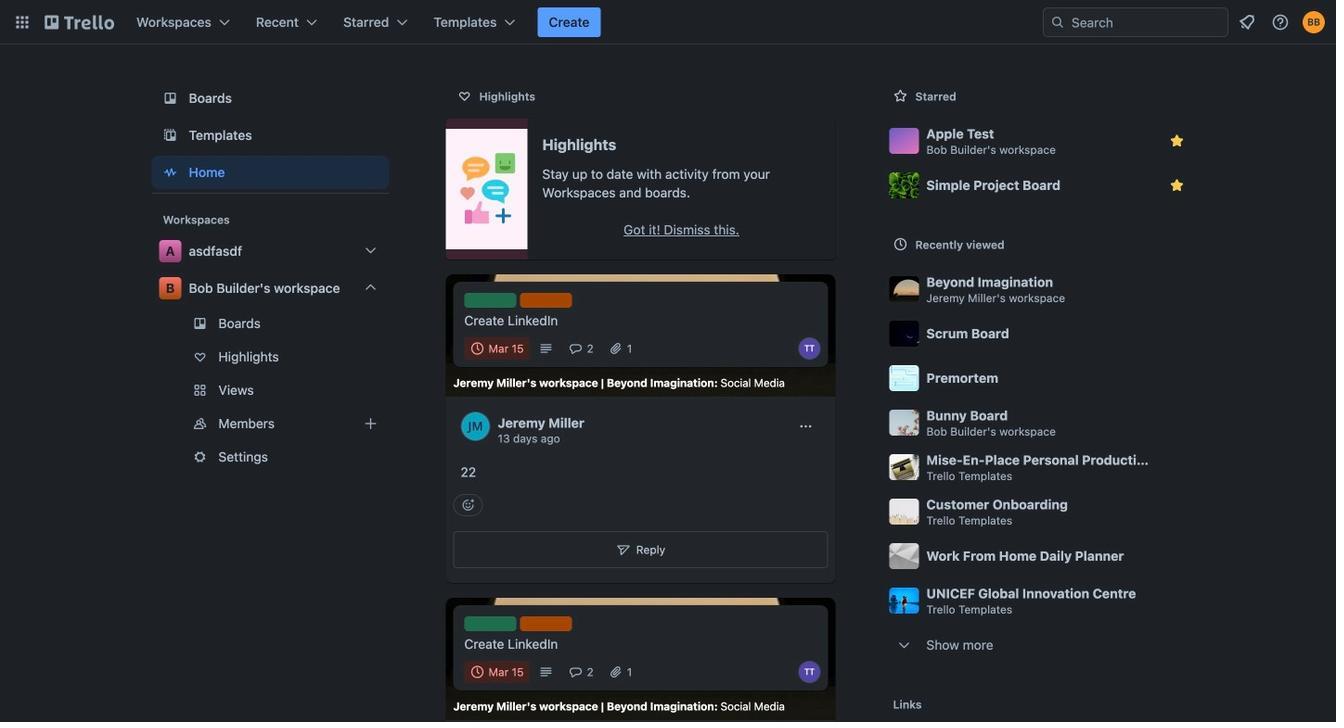 Task type: vqa. For each thing, say whether or not it's contained in the screenshot.
Table
no



Task type: locate. For each thing, give the bounding box(es) containing it.
back to home image
[[45, 7, 114, 37]]

0 vertical spatial color: green, title: none image
[[464, 293, 516, 308]]

1 vertical spatial color: green, title: none image
[[464, 617, 516, 632]]

color: green, title: none image
[[464, 293, 516, 308], [464, 617, 516, 632]]

1 vertical spatial color: orange, title: none image
[[520, 617, 572, 632]]

color: orange, title: none image for 1st color: green, title: none image from the bottom
[[520, 617, 572, 632]]

click to unstar apple test. it will be removed from your starred list. image
[[1168, 132, 1186, 150]]

color: orange, title: none image
[[520, 293, 572, 308], [520, 617, 572, 632]]

search image
[[1050, 15, 1065, 30]]

0 notifications image
[[1236, 11, 1258, 33]]

1 color: orange, title: none image from the top
[[520, 293, 572, 308]]

2 color: orange, title: none image from the top
[[520, 617, 572, 632]]

Search field
[[1043, 7, 1229, 37]]

template board image
[[159, 124, 181, 147]]

2 color: green, title: none image from the top
[[464, 617, 516, 632]]

0 vertical spatial color: orange, title: none image
[[520, 293, 572, 308]]



Task type: describe. For each thing, give the bounding box(es) containing it.
bob builder (bobbuilder40) image
[[1303, 11, 1325, 33]]

board image
[[159, 87, 181, 109]]

add image
[[360, 413, 382, 435]]

open information menu image
[[1271, 13, 1290, 32]]

primary element
[[0, 0, 1336, 45]]

add reaction image
[[453, 495, 483, 517]]

home image
[[159, 161, 181, 184]]

color: orange, title: none image for first color: green, title: none image from the top of the page
[[520, 293, 572, 308]]

1 color: green, title: none image from the top
[[464, 293, 516, 308]]

click to unstar simple project board. it will be removed from your starred list. image
[[1168, 176, 1186, 195]]



